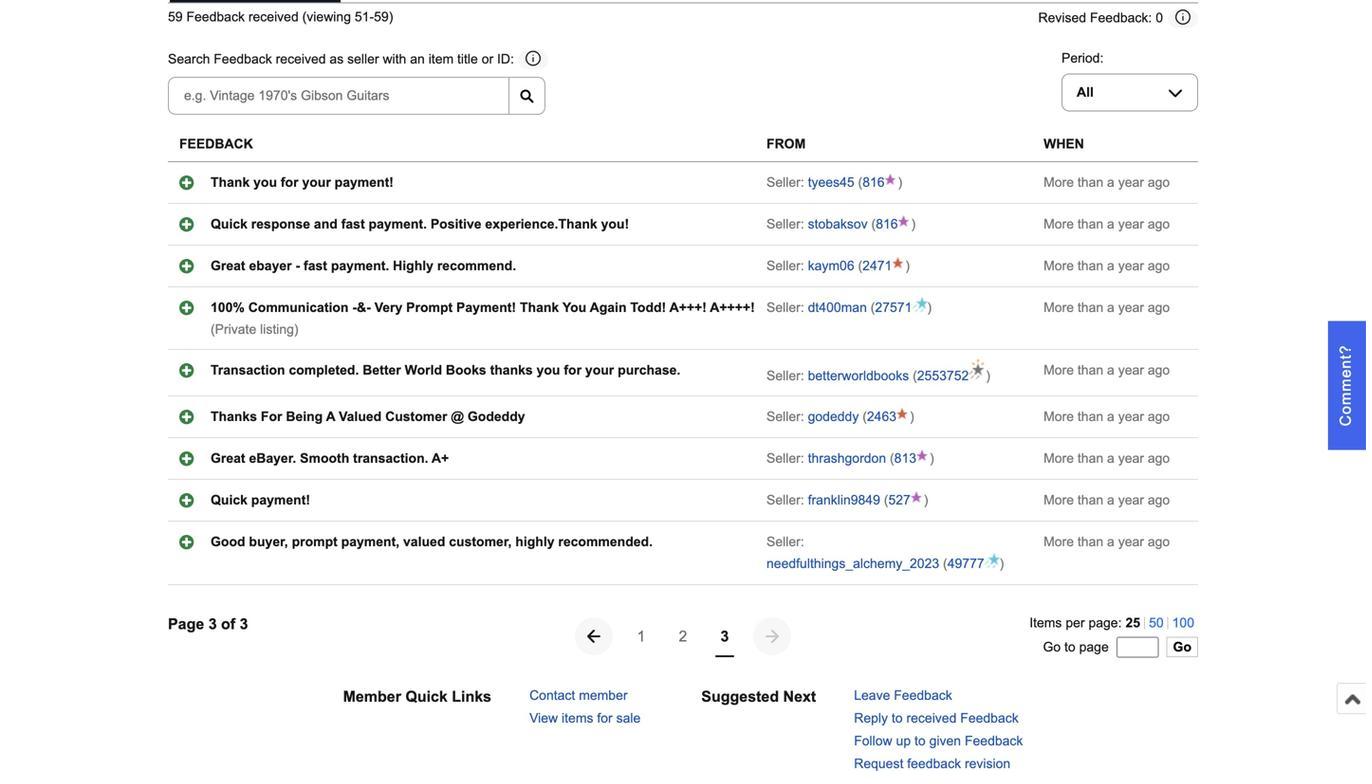 Task type: locate. For each thing, give the bounding box(es) containing it.
ago for seller: tyees45
[[1148, 175, 1170, 190]]

year for seller: godeddy
[[1118, 410, 1144, 424]]

) right tyees45
[[898, 175, 903, 190]]

feedback for search
[[214, 52, 272, 66]]

9 seller: from the top
[[767, 535, 804, 549]]

2 more from the top
[[1044, 217, 1074, 232]]

2 great from the top
[[211, 451, 245, 466]]

0 horizontal spatial you
[[253, 175, 277, 190]]

1 a from the top
[[1107, 175, 1115, 190]]

1 more than a year ago from the top
[[1044, 175, 1170, 190]]

0 vertical spatial to
[[1065, 640, 1076, 655]]

8 seller: from the top
[[767, 493, 804, 508]]

thank left you
[[520, 300, 559, 315]]

1 great from the top
[[211, 259, 245, 273]]

search
[[168, 52, 210, 66]]

items
[[1030, 616, 1062, 631]]

a+
[[432, 451, 449, 466]]

great up 100%
[[211, 259, 245, 273]]

received left as
[[276, 52, 326, 66]]

1 vertical spatial to
[[892, 711, 903, 726]]

thrashgordon link
[[808, 451, 886, 466]]

( for betterworldbooks
[[913, 369, 917, 383]]

than for seller: betterworldbooks
[[1078, 363, 1104, 378]]

feedback right search
[[214, 52, 272, 66]]

5 than from the top
[[1078, 363, 1104, 378]]

7 a from the top
[[1107, 451, 1115, 466]]

) for seller: godeddy
[[910, 410, 914, 424]]

4 than from the top
[[1078, 300, 1104, 315]]

go down '100' button
[[1173, 640, 1192, 655]]

seller: down 'feedback left by seller betterworldbooks.' element
[[767, 410, 804, 424]]

seller: godeddy
[[767, 410, 859, 424]]

) for seller: needfulthings_alchemy_2023
[[1000, 557, 1004, 571]]

a
[[1107, 175, 1115, 190], [1107, 217, 1115, 232], [1107, 259, 1115, 273], [1107, 300, 1115, 315], [1107, 363, 1115, 378], [1107, 410, 1115, 424], [1107, 451, 1115, 466], [1107, 493, 1115, 508], [1107, 535, 1115, 549]]

6 more than a year ago from the top
[[1044, 410, 1170, 424]]

2 ago from the top
[[1148, 217, 1170, 232]]

seller: for seller: godeddy
[[767, 410, 804, 424]]

7 more from the top
[[1044, 451, 1074, 466]]

( 816 for stobaksov
[[868, 217, 898, 232]]

3 seller: from the top
[[767, 259, 804, 273]]

payment.
[[369, 217, 427, 232], [331, 259, 389, 273]]

all button
[[1062, 74, 1198, 112]]

0 vertical spatial fast
[[341, 217, 365, 232]]

- left very
[[352, 300, 357, 315]]

year
[[1118, 175, 1144, 190], [1118, 217, 1144, 232], [1118, 259, 1144, 273], [1118, 300, 1144, 315], [1118, 363, 1144, 378], [1118, 410, 1144, 424], [1118, 451, 1144, 466], [1118, 493, 1144, 508], [1118, 535, 1144, 549]]

3 more than a year ago element from the top
[[1044, 259, 1170, 273]]

thanks for being a valued customer @ godeddy
[[211, 410, 525, 424]]

for right thanks on the left of page
[[564, 363, 582, 378]]

feedback up reply to received feedback link
[[894, 688, 952, 703]]

1 vertical spatial you
[[537, 363, 560, 378]]

( 816 for tyees45
[[855, 175, 885, 190]]

year for seller: franklin9849
[[1118, 493, 1144, 508]]

a for seller: franklin9849
[[1107, 493, 1115, 508]]

) right 2553752
[[986, 369, 991, 383]]

received for as
[[276, 52, 326, 66]]

more than a year ago for seller: betterworldbooks
[[1044, 363, 1170, 378]]

e.g. Vintage 1970's Gibson Guitars text field
[[168, 77, 510, 115]]

6 than from the top
[[1078, 410, 1104, 424]]

leave feedback link
[[854, 688, 952, 703]]

) right stobaksov
[[911, 217, 916, 232]]

member
[[343, 688, 401, 706]]

more than a year ago
[[1044, 175, 1170, 190], [1044, 217, 1170, 232], [1044, 259, 1170, 273], [1044, 300, 1170, 315], [1044, 363, 1170, 378], [1044, 410, 1170, 424], [1044, 451, 1170, 466], [1044, 493, 1170, 508], [1044, 535, 1170, 549]]

transaction completed. better world books thanks you for your purchase.
[[211, 363, 681, 378]]

more for seller: kaym06
[[1044, 259, 1074, 273]]

a for seller: needfulthings_alchemy_2023
[[1107, 535, 1115, 549]]

2 horizontal spatial to
[[1065, 640, 1076, 655]]

1 horizontal spatial your
[[585, 363, 614, 378]]

seller: for seller: kaym06
[[767, 259, 804, 273]]

great down 'thanks'
[[211, 451, 245, 466]]

) right 2463 "link"
[[910, 410, 914, 424]]

0 vertical spatial for
[[281, 175, 298, 190]]

4 seller: from the top
[[767, 300, 804, 315]]

6 seller: from the top
[[767, 410, 804, 424]]

3 year from the top
[[1118, 259, 1144, 273]]

0 vertical spatial great
[[211, 259, 245, 273]]

5 ago from the top
[[1148, 363, 1170, 378]]

page
[[1079, 640, 1109, 655]]

1 vertical spatial quick
[[211, 493, 248, 508]]

completed.
[[289, 363, 359, 378]]

1 vertical spatial -
[[352, 300, 357, 315]]

great ebayer. smooth transaction. a+ element
[[211, 451, 449, 466]]

navigation
[[575, 616, 791, 658]]

2 than from the top
[[1078, 217, 1104, 232]]

to
[[1065, 640, 1076, 655], [892, 711, 903, 726], [915, 734, 926, 749]]

2 vertical spatial quick
[[406, 688, 448, 706]]

1 vertical spatial ( 816
[[868, 217, 898, 232]]

5 year from the top
[[1118, 363, 1144, 378]]

( 816 up '2471' 'link'
[[868, 217, 898, 232]]

4 more than a year ago from the top
[[1044, 300, 1170, 315]]

) right 49777
[[1000, 557, 1004, 571]]

quick left links
[[406, 688, 448, 706]]

you right thanks on the left of page
[[537, 363, 560, 378]]

4 a from the top
[[1107, 300, 1115, 315]]

816 link for tyees45
[[863, 175, 885, 190]]

with
[[383, 52, 406, 66]]

more for seller: tyees45
[[1044, 175, 1074, 190]]

0 vertical spatial -
[[296, 259, 300, 273]]

49777 link
[[948, 557, 985, 571]]

) right '2471' 'link'
[[906, 259, 910, 273]]

816 up '2471' 'link'
[[876, 217, 898, 232]]

more than a year ago element for seller: stobaksov
[[1044, 217, 1170, 232]]

2 go from the left
[[1173, 640, 1192, 655]]

3 than from the top
[[1078, 259, 1104, 273]]

1 more than a year ago element from the top
[[1044, 175, 1170, 190]]

0 horizontal spatial payment!
[[251, 493, 310, 508]]

payment!
[[335, 175, 394, 190], [251, 493, 310, 508]]

to left 'page'
[[1065, 640, 1076, 655]]

1 vertical spatial your
[[585, 363, 614, 378]]

100% communication -&- very prompt payment! thank you again todd! a+++! a++++! (private listing)
[[211, 300, 755, 337]]

go for go to page
[[1043, 640, 1061, 655]]

4 ago from the top
[[1148, 300, 1170, 315]]

49777
[[948, 557, 985, 571]]

( 816
[[855, 175, 885, 190], [868, 217, 898, 232]]

quick for quick response and fast payment. positive experience.thank you!
[[211, 217, 248, 232]]

seller: down from
[[767, 175, 804, 190]]

member
[[579, 688, 628, 703]]

2 horizontal spatial for
[[597, 711, 613, 726]]

813
[[894, 451, 917, 466]]

2 more than a year ago element from the top
[[1044, 217, 1170, 232]]

fast down and
[[304, 259, 327, 273]]

1 than from the top
[[1078, 175, 1104, 190]]

- for fast
[[296, 259, 300, 273]]

smooth
[[300, 451, 349, 466]]

3 more than a year ago from the top
[[1044, 259, 1170, 273]]

ago for seller: kaym06
[[1148, 259, 1170, 273]]

ago for seller: thrashgordon
[[1148, 451, 1170, 466]]

( for tyees45
[[858, 175, 863, 190]]

received
[[248, 10, 299, 24], [276, 52, 326, 66], [907, 711, 957, 726]]

8 year from the top
[[1118, 493, 1144, 508]]

816 link for stobaksov
[[876, 217, 898, 232]]

1 vertical spatial great
[[211, 451, 245, 466]]

- inside 100% communication -&- very prompt payment! thank you again todd! a+++! a++++! (private listing)
[[352, 300, 357, 315]]

0 horizontal spatial your
[[302, 175, 331, 190]]

1 ago from the top
[[1148, 175, 1170, 190]]

( for dt400man
[[871, 300, 875, 315]]

customer,
[[449, 535, 512, 549]]

0 horizontal spatial go
[[1043, 640, 1061, 655]]

9 more from the top
[[1044, 535, 1074, 549]]

1 horizontal spatial fast
[[341, 217, 365, 232]]

8 more from the top
[[1044, 493, 1074, 508]]

816 link right tyees45 link
[[863, 175, 885, 190]]

received left (viewing
[[248, 10, 299, 24]]

) right 527
[[924, 493, 928, 508]]

0 horizontal spatial fast
[[304, 259, 327, 273]]

more than a year ago for seller: thrashgordon
[[1044, 451, 1170, 466]]

50 button
[[1144, 616, 1168, 631]]

2 vertical spatial for
[[597, 711, 613, 726]]

1 horizontal spatial go
[[1173, 640, 1192, 655]]

for up response
[[281, 175, 298, 190]]

2 more than a year ago from the top
[[1044, 217, 1170, 232]]

seller: up feedback left by seller godeddy. element
[[767, 369, 804, 383]]

816 right tyees45 link
[[863, 175, 885, 190]]

great for great ebayer - fast payment.  highly recommend.
[[211, 259, 245, 273]]

816 for seller: stobaksov
[[876, 217, 898, 232]]

3 inside button
[[721, 628, 729, 645]]

2 a from the top
[[1107, 217, 1115, 232]]

for
[[261, 410, 282, 424]]

1 vertical spatial 816 link
[[876, 217, 898, 232]]

seller: up feedback left by seller needfulthings_alchemy_2023. element
[[767, 493, 804, 508]]

payment,
[[341, 535, 400, 549]]

good buyer, prompt payment, valued customer, highly recommended. element
[[211, 535, 653, 549]]

payment. up &-
[[331, 259, 389, 273]]

feedback
[[179, 137, 253, 151]]

seller: down feedback left by seller stobaksov. element
[[767, 259, 804, 273]]

0 vertical spatial quick
[[211, 217, 248, 232]]

527
[[889, 493, 911, 508]]

your up and
[[302, 175, 331, 190]]

) for seller: betterworldbooks
[[986, 369, 991, 383]]

seller: down feedback left by seller kaym06. element
[[767, 300, 804, 315]]

5 more from the top
[[1044, 363, 1074, 378]]

5 more than a year ago from the top
[[1044, 363, 1170, 378]]

contact member view items for sale
[[530, 688, 641, 726]]

4 year from the top
[[1118, 300, 1144, 315]]

reply to received feedback link
[[854, 711, 1019, 726]]

ago for seller: franklin9849
[[1148, 493, 1170, 508]]

quick for quick payment!
[[211, 493, 248, 508]]

more for seller: betterworldbooks
[[1044, 363, 1074, 378]]

9 than from the top
[[1078, 535, 1104, 549]]

0 vertical spatial 816 link
[[863, 175, 885, 190]]

2 year from the top
[[1118, 217, 1144, 232]]

1 vertical spatial payment!
[[251, 493, 310, 508]]

51-
[[355, 10, 374, 24]]

all
[[1077, 85, 1094, 100]]

1 vertical spatial fast
[[304, 259, 327, 273]]

0 vertical spatial ( 816
[[855, 175, 885, 190]]

ago
[[1148, 175, 1170, 190], [1148, 217, 1170, 232], [1148, 259, 1170, 273], [1148, 300, 1170, 315], [1148, 363, 1170, 378], [1148, 410, 1170, 424], [1148, 451, 1170, 466], [1148, 493, 1170, 508], [1148, 535, 1170, 549]]

1 more from the top
[[1044, 175, 1074, 190]]

6 more than a year ago element from the top
[[1044, 410, 1170, 424]]

1 vertical spatial payment.
[[331, 259, 389, 273]]

( for godeddy
[[863, 410, 867, 424]]

3 button
[[704, 616, 746, 658]]

payment! up and
[[335, 175, 394, 190]]

) for seller: tyees45
[[898, 175, 903, 190]]

1 horizontal spatial -
[[352, 300, 357, 315]]

9 more than a year ago element from the top
[[1044, 535, 1170, 549]]

1 year from the top
[[1118, 175, 1144, 190]]

navigation containing 1
[[575, 616, 791, 658]]

for down member
[[597, 711, 613, 726]]

( 816 up stobaksov link
[[855, 175, 885, 190]]

3 left of on the bottom left
[[208, 616, 217, 633]]

) for seller: kaym06
[[906, 259, 910, 273]]

thank down 'feedback'
[[211, 175, 250, 190]]

received up follow up to given feedback link on the bottom of the page
[[907, 711, 957, 726]]

6 more from the top
[[1044, 410, 1074, 424]]

) right 27571 link
[[927, 300, 932, 315]]

to down leave feedback link
[[892, 711, 903, 726]]

7 more than a year ago from the top
[[1044, 451, 1170, 466]]

7 seller: from the top
[[767, 451, 804, 466]]

quick left response
[[211, 217, 248, 232]]

stobaksov link
[[808, 217, 868, 232]]

1 horizontal spatial thank
[[520, 300, 559, 315]]

) right 813
[[930, 451, 934, 466]]

8 more than a year ago element from the top
[[1044, 493, 1170, 508]]

816
[[863, 175, 885, 190], [876, 217, 898, 232]]

your left purchase.
[[585, 363, 614, 378]]

2
[[679, 628, 687, 645]]

you up response
[[253, 175, 277, 190]]

100% communication -&- very prompt payment! thank you again todd! a+++! a++++! element
[[211, 300, 755, 315]]

seller: down feedback left by seller godeddy. element
[[767, 451, 804, 466]]

4 more from the top
[[1044, 300, 1074, 315]]

more than a year ago element for seller: kaym06
[[1044, 259, 1170, 273]]

revised
[[1038, 10, 1086, 25]]

franklin9849
[[808, 493, 880, 508]]

go inside button
[[1173, 640, 1192, 655]]

0 vertical spatial thank
[[211, 175, 250, 190]]

0 vertical spatial payment.
[[369, 217, 427, 232]]

more than a year ago element for seller: thrashgordon
[[1044, 451, 1170, 466]]

8 a from the top
[[1107, 493, 1115, 508]]

1 vertical spatial 816
[[876, 217, 898, 232]]

ago for seller: needfulthings_alchemy_2023
[[1148, 535, 1170, 549]]

select the feedback time period you want to see element
[[1062, 51, 1104, 66]]

7 than from the top
[[1078, 451, 1104, 466]]

1 horizontal spatial to
[[915, 734, 926, 749]]

9 more than a year ago from the top
[[1044, 535, 1170, 549]]

0 horizontal spatial -
[[296, 259, 300, 273]]

response
[[251, 217, 310, 232]]

items per page: 25 50 100
[[1030, 616, 1195, 631]]

7 more than a year ago element from the top
[[1044, 451, 1170, 466]]

( 813
[[886, 451, 917, 466]]

816 link up '2471' 'link'
[[876, 217, 898, 232]]

0 horizontal spatial to
[[892, 711, 903, 726]]

1 go from the left
[[1043, 640, 1061, 655]]

year for seller: needfulthings_alchemy_2023
[[1118, 535, 1144, 549]]

thank
[[211, 175, 250, 190], [520, 300, 559, 315]]

1 vertical spatial received
[[276, 52, 326, 66]]

more for seller: godeddy
[[1044, 410, 1074, 424]]

9 a from the top
[[1107, 535, 1115, 549]]

than for seller: kaym06
[[1078, 259, 1104, 273]]

feedback left by seller needfulthings_alchemy_2023. element
[[767, 535, 804, 549]]

item
[[429, 52, 454, 66]]

6 year from the top
[[1118, 410, 1144, 424]]

follow up to given feedback link
[[854, 734, 1023, 749]]

than
[[1078, 175, 1104, 190], [1078, 217, 1104, 232], [1078, 259, 1104, 273], [1078, 300, 1104, 315], [1078, 363, 1104, 378], [1078, 410, 1104, 424], [1078, 451, 1104, 466], [1078, 493, 1104, 508], [1078, 535, 1104, 549]]

fast right and
[[341, 217, 365, 232]]

thanks for being a valued customer @ godeddy element
[[211, 410, 525, 424]]

ago for seller: stobaksov
[[1148, 217, 1170, 232]]

sale
[[616, 711, 641, 726]]

3 more from the top
[[1044, 259, 1074, 273]]

seller: for seller: needfulthings_alchemy_2023
[[767, 535, 804, 549]]

revised feedback: 0
[[1038, 10, 1163, 25]]

than for seller: godeddy
[[1078, 410, 1104, 424]]

follow
[[854, 734, 893, 749]]

seller: down feedback left by seller franklin9849. element
[[767, 535, 804, 549]]

view items for sale link
[[530, 711, 641, 726]]

- right ebayer
[[296, 259, 300, 273]]

8 more than a year ago from the top
[[1044, 493, 1170, 508]]

view
[[530, 711, 558, 726]]

payment. up highly
[[369, 217, 427, 232]]

items
[[562, 711, 593, 726]]

payment. for highly
[[331, 259, 389, 273]]

25
[[1126, 616, 1141, 631]]

great ebayer - fast payment.  highly recommend. element
[[211, 259, 516, 273]]

1 vertical spatial for
[[564, 363, 582, 378]]

3 a from the top
[[1107, 259, 1115, 273]]

6 ago from the top
[[1148, 410, 1170, 424]]

0 horizontal spatial 3
[[208, 616, 217, 633]]

quick payment! element
[[211, 493, 310, 508]]

0 vertical spatial 816
[[863, 175, 885, 190]]

go down items
[[1043, 640, 1061, 655]]

seller: betterworldbooks
[[767, 369, 909, 383]]

2 vertical spatial received
[[907, 711, 957, 726]]

highly
[[393, 259, 434, 273]]

to right up
[[915, 734, 926, 749]]

2 vertical spatial to
[[915, 734, 926, 749]]

59
[[168, 10, 183, 24]]

8 than from the top
[[1078, 493, 1104, 508]]

5 more than a year ago element from the top
[[1044, 363, 1170, 378]]

transaction completed. better world books thanks you for your purchase. element
[[211, 363, 681, 378]]

5 a from the top
[[1107, 363, 1115, 378]]

6 a from the top
[[1107, 410, 1115, 424]]

seller: up feedback left by seller kaym06. element
[[767, 217, 804, 232]]

world
[[405, 363, 442, 378]]

8 ago from the top
[[1148, 493, 1170, 508]]

7 ago from the top
[[1148, 451, 1170, 466]]

3 ago from the top
[[1148, 259, 1170, 273]]

9 year from the top
[[1118, 535, 1144, 549]]

more than a year ago element
[[1044, 175, 1170, 190], [1044, 217, 1170, 232], [1044, 259, 1170, 273], [1044, 300, 1170, 315], [1044, 363, 1170, 378], [1044, 410, 1170, 424], [1044, 451, 1170, 466], [1044, 493, 1170, 508], [1044, 535, 1170, 549]]

feedback right 59
[[186, 10, 245, 24]]

-
[[296, 259, 300, 273], [352, 300, 357, 315]]

1 horizontal spatial payment!
[[335, 175, 394, 190]]

0 vertical spatial received
[[248, 10, 299, 24]]

1 seller: from the top
[[767, 175, 804, 190]]

1 vertical spatial thank
[[520, 300, 559, 315]]

4 more than a year ago element from the top
[[1044, 300, 1170, 315]]

quick up good
[[211, 493, 248, 508]]

3 right 2 button
[[721, 628, 729, 645]]

ago for seller: godeddy
[[1148, 410, 1170, 424]]

a for seller: godeddy
[[1107, 410, 1115, 424]]

) for seller: dt400man
[[927, 300, 932, 315]]

2 horizontal spatial 3
[[721, 628, 729, 645]]

year for seller: thrashgordon
[[1118, 451, 1144, 466]]

links
[[452, 688, 492, 706]]

payment! down ebayer. at the bottom left of page
[[251, 493, 310, 508]]

3 right of on the bottom left
[[240, 616, 248, 633]]

2 seller: from the top
[[767, 217, 804, 232]]

seller: inside the seller: needfulthings_alchemy_2023
[[767, 535, 804, 549]]

seller: franklin9849
[[767, 493, 880, 508]]

seller: for seller: thrashgordon
[[767, 451, 804, 466]]

more than a year ago element for seller: needfulthings_alchemy_2023
[[1044, 535, 1170, 549]]

&-
[[357, 300, 371, 315]]

5 seller: from the top
[[767, 369, 804, 383]]

9 ago from the top
[[1148, 535, 1170, 549]]

seller: thrashgordon
[[767, 451, 886, 466]]

7 year from the top
[[1118, 451, 1144, 466]]

feedback element
[[179, 137, 253, 151]]



Task type: vqa. For each thing, say whether or not it's contained in the screenshot.


Task type: describe. For each thing, give the bounding box(es) containing it.
feedback left by seller kaym06. element
[[767, 259, 808, 273]]

27571
[[875, 300, 912, 315]]

an
[[410, 52, 425, 66]]

) for seller: thrashgordon
[[930, 451, 934, 466]]

as
[[330, 52, 344, 66]]

feedback left by seller stobaksov. element
[[767, 217, 808, 232]]

feedback left by seller franklin9849. element
[[767, 493, 808, 508]]

2553752
[[917, 369, 969, 383]]

more than a year ago element for seller: tyees45
[[1044, 175, 1170, 190]]

0 vertical spatial your
[[302, 175, 331, 190]]

thanks
[[490, 363, 533, 378]]

tyees45
[[808, 175, 855, 190]]

25 button
[[1122, 616, 1144, 631]]

betterworldbooks
[[808, 369, 909, 383]]

experience.thank
[[485, 217, 597, 232]]

page:
[[1089, 616, 1122, 631]]

communication
[[248, 300, 349, 315]]

( for kaym06
[[858, 259, 863, 273]]

527 link
[[889, 493, 911, 508]]

year for seller: kaym06
[[1118, 259, 1144, 273]]

( 27571
[[867, 300, 912, 315]]

more for seller: franklin9849
[[1044, 493, 1074, 508]]

2471
[[863, 259, 892, 273]]

seller: stobaksov
[[767, 217, 868, 232]]

more than a year ago for seller: dt400man
[[1044, 300, 1170, 315]]

seller: for seller: stobaksov
[[767, 217, 804, 232]]

seller
[[347, 52, 379, 66]]

seller: kaym06
[[767, 259, 855, 273]]

for inside contact member view items for sale
[[597, 711, 613, 726]]

feedback for leave
[[894, 688, 952, 703]]

( for needfulthings_alchemy_2023
[[943, 557, 948, 571]]

ebayer.
[[249, 451, 296, 466]]

more than a year ago for seller: godeddy
[[1044, 410, 1170, 424]]

seller: for seller: franklin9849
[[767, 493, 804, 508]]

feedback:
[[1090, 10, 1152, 25]]

a for seller: stobaksov
[[1107, 217, 1115, 232]]

than for seller: needfulthings_alchemy_2023
[[1078, 535, 1104, 549]]

needfulthings_alchemy_2023
[[767, 557, 940, 571]]

more for seller: thrashgordon
[[1044, 451, 1074, 466]]

reply
[[854, 711, 888, 726]]

816 for seller: tyees45
[[863, 175, 885, 190]]

thank you for your  payment! element
[[211, 175, 394, 190]]

betterworldbooks link
[[808, 369, 909, 383]]

(private
[[211, 322, 256, 337]]

more than a year ago for seller: stobaksov
[[1044, 217, 1170, 232]]

813 link
[[894, 451, 917, 466]]

customer
[[385, 410, 447, 424]]

received inside leave feedback reply to received feedback follow up to given feedback
[[907, 711, 957, 726]]

( 2553752
[[909, 369, 969, 383]]

year for seller: stobaksov
[[1118, 217, 1144, 232]]

more than a year ago for seller: kaym06
[[1044, 259, 1170, 273]]

and
[[314, 217, 338, 232]]

great ebayer. smooth transaction. a+
[[211, 451, 449, 466]]

more than a year ago element for seller: franklin9849
[[1044, 493, 1170, 508]]

period:
[[1062, 51, 1104, 66]]

recommend.
[[437, 259, 516, 273]]

27571 link
[[875, 300, 912, 315]]

search feedback received as seller with an item title or id:
[[168, 52, 514, 66]]

quick response and fast payment. positive experience.thank you! element
[[211, 217, 629, 232]]

a for seller: betterworldbooks
[[1107, 363, 1115, 378]]

year for seller: betterworldbooks
[[1118, 363, 1144, 378]]

seller: for seller: tyees45
[[767, 175, 804, 190]]

better
[[363, 363, 401, 378]]

more than a year ago element for seller: godeddy
[[1044, 410, 1170, 424]]

( 2471
[[855, 259, 892, 273]]

1 button
[[621, 616, 662, 658]]

fast for -
[[304, 259, 327, 273]]

100%
[[211, 300, 245, 315]]

100 button
[[1168, 616, 1198, 631]]

when
[[1044, 137, 1084, 151]]

per
[[1066, 616, 1085, 631]]

more than a year ago element for seller: dt400man
[[1044, 300, 1170, 315]]

a
[[326, 410, 335, 424]]

fast for and
[[341, 217, 365, 232]]

0 horizontal spatial thank
[[211, 175, 250, 190]]

- for &-
[[352, 300, 357, 315]]

more than a year ago for seller: franklin9849
[[1044, 493, 1170, 508]]

2471 link
[[863, 259, 892, 273]]

a for seller: kaym06
[[1107, 259, 1115, 273]]

payment. for positive
[[369, 217, 427, 232]]

feedback right given
[[965, 734, 1023, 749]]

year for seller: tyees45
[[1118, 175, 1144, 190]]

go for go
[[1173, 640, 1192, 655]]

dt400man link
[[808, 300, 867, 315]]

0 horizontal spatial for
[[281, 175, 298, 190]]

leave
[[854, 688, 890, 703]]

0 vertical spatial payment!
[[335, 175, 394, 190]]

) for seller: franklin9849
[[924, 493, 928, 508]]

prompt
[[292, 535, 338, 549]]

suggested
[[701, 688, 779, 706]]

quick response and fast payment. positive experience.thank you!
[[211, 217, 629, 232]]

kaym06
[[808, 259, 855, 273]]

title
[[457, 52, 478, 66]]

more than a year ago element for seller: betterworldbooks
[[1044, 363, 1170, 378]]

given
[[929, 734, 961, 749]]

2553752 link
[[917, 369, 969, 383]]

than for seller: dt400man
[[1078, 300, 1104, 315]]

a++++!
[[710, 300, 755, 315]]

0 vertical spatial you
[[253, 175, 277, 190]]

transaction
[[211, 363, 285, 378]]

59 feedback received (viewing 51-59)
[[168, 10, 393, 24]]

more than a year ago for seller: needfulthings_alchemy_2023
[[1044, 535, 1170, 549]]

go to page
[[1043, 640, 1109, 655]]

from element
[[767, 137, 806, 151]]

thank inside 100% communication -&- very prompt payment! thank you again todd! a+++! a++++! (private listing)
[[520, 300, 559, 315]]

seller: for seller: betterworldbooks
[[767, 369, 804, 383]]

59)
[[374, 10, 393, 24]]

highly
[[515, 535, 555, 549]]

feedback for 59
[[186, 10, 245, 24]]

than for seller: thrashgordon
[[1078, 451, 1104, 466]]

good buyer, prompt payment, valued customer, highly recommended.
[[211, 535, 653, 549]]

) for seller: stobaksov
[[911, 217, 916, 232]]

kaym06 link
[[808, 259, 855, 273]]

( for franklin9849
[[884, 493, 889, 508]]

great for great ebayer. smooth transaction. a+
[[211, 451, 245, 466]]

or
[[482, 52, 494, 66]]

a+++!
[[669, 300, 707, 315]]

a for seller: thrashgordon
[[1107, 451, 1115, 466]]

1 horizontal spatial you
[[537, 363, 560, 378]]

ago for seller: dt400man
[[1148, 300, 1170, 315]]

received for (viewing
[[248, 10, 299, 24]]

( for stobaksov
[[872, 217, 876, 232]]

feedback left by seller dt400man. element
[[767, 300, 808, 315]]

needfulthings_alchemy_2023 link
[[767, 557, 940, 571]]

tyees45 link
[[808, 175, 855, 190]]

purchase.
[[618, 363, 681, 378]]

more for seller: stobaksov
[[1044, 217, 1074, 232]]

a for seller: tyees45
[[1107, 175, 1115, 190]]

more for seller: needfulthings_alchemy_2023
[[1044, 535, 1074, 549]]

seller: for seller: dt400man
[[767, 300, 804, 315]]

1 horizontal spatial 3
[[240, 616, 248, 633]]

1 horizontal spatial for
[[564, 363, 582, 378]]

( 2463
[[859, 410, 897, 424]]

id:
[[497, 52, 514, 66]]

transaction.
[[353, 451, 428, 466]]

thanks
[[211, 410, 257, 424]]

more than a year ago for seller: tyees45
[[1044, 175, 1170, 190]]

feedback left by seller godeddy. element
[[767, 410, 808, 424]]

up
[[896, 734, 911, 749]]

you
[[563, 300, 587, 315]]

2463 link
[[867, 410, 897, 424]]

( for thrashgordon
[[890, 451, 894, 466]]

feedback left by seller tyees45. element
[[767, 175, 808, 190]]

ago for seller: betterworldbooks
[[1148, 363, 1170, 378]]

feedback left by seller thrashgordon. element
[[767, 451, 808, 466]]

of
[[221, 616, 235, 633]]

feedback up given
[[960, 711, 1019, 726]]

seller: needfulthings_alchemy_2023
[[767, 535, 940, 571]]

feedback left by seller betterworldbooks. element
[[767, 369, 808, 383]]

quick payment!
[[211, 493, 310, 508]]

very
[[374, 300, 403, 315]]

than for seller: franklin9849
[[1078, 493, 1104, 508]]

godeddy link
[[808, 410, 859, 424]]

when element
[[1044, 137, 1084, 151]]

than for seller: tyees45
[[1078, 175, 1104, 190]]

year for seller: dt400man
[[1118, 300, 1144, 315]]

2 button
[[662, 616, 704, 658]]

buyer,
[[249, 535, 288, 549]]

next
[[783, 688, 816, 706]]

comment? link
[[1328, 321, 1366, 450]]



